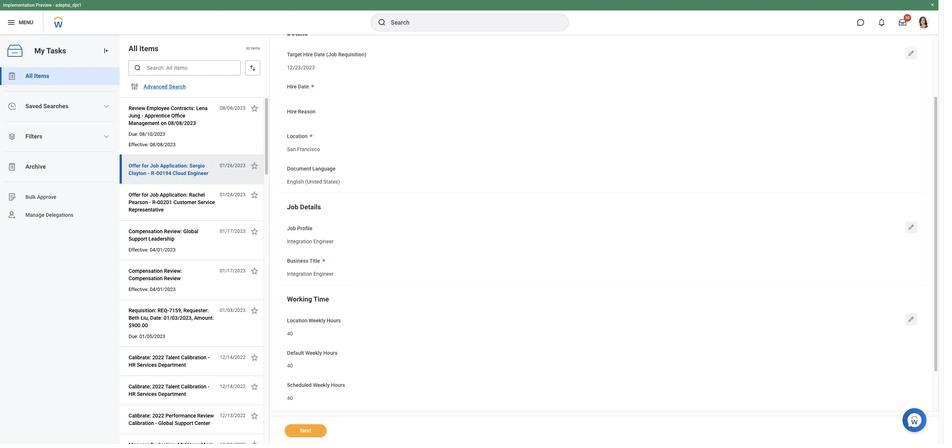 Task type: vqa. For each thing, say whether or not it's contained in the screenshot.
phone icon
no



Task type: locate. For each thing, give the bounding box(es) containing it.
1 40 text field from the top
[[287, 327, 293, 340]]

30 left profile logan mcneil image
[[906, 16, 910, 20]]

items inside "item list" element
[[139, 44, 159, 53]]

application: up cloud
[[160, 163, 188, 169]]

calibrate: inside calibrate: 2022 performance review calibration - global support center
[[129, 413, 151, 419]]

all right transformation import icon
[[129, 44, 138, 53]]

1 horizontal spatial global
[[183, 229, 198, 235]]

0 vertical spatial effective: 04/01/2023
[[129, 247, 176, 253]]

global down 'performance' at the left bottom
[[158, 421, 173, 427]]

compensation up leadership
[[129, 229, 163, 235]]

job up 00194
[[150, 163, 159, 169]]

my tasks
[[34, 46, 66, 55]]

5 star image from the top
[[250, 307, 259, 316]]

bulk
[[25, 194, 36, 200]]

effective: 04/01/2023
[[129, 247, 176, 253], [129, 287, 176, 293]]

01/17/2023 for compensation review: global support leadership
[[220, 229, 246, 234]]

edit image inside job details element
[[908, 224, 915, 232]]

effective: for compensation review: compensation review
[[129, 287, 149, 293]]

0 vertical spatial edit image
[[908, 50, 915, 57]]

- inside the offer for job application: sergio clayton - r-00194 cloud engineer
[[148, 170, 150, 176]]

0 vertical spatial integration engineer text field
[[287, 234, 334, 247]]

integration inside job profile element
[[287, 239, 312, 245]]

1 vertical spatial 40 text field
[[287, 359, 293, 372]]

engineer for job profile
[[313, 239, 334, 245]]

0 vertical spatial support
[[129, 236, 147, 242]]

0 vertical spatial 40
[[287, 331, 293, 337]]

1 vertical spatial integration
[[287, 271, 312, 277]]

0 vertical spatial talent
[[165, 355, 180, 361]]

review: inside compensation review: global support leadership
[[164, 229, 182, 235]]

01/17/2023 for compensation review: compensation review
[[220, 268, 246, 274]]

1 calibrate: from the top
[[129, 355, 151, 361]]

chevron down image
[[104, 104, 110, 110], [104, 134, 110, 140]]

1 vertical spatial calibrate: 2022 talent calibration - hr services department button
[[129, 383, 216, 399]]

engineer down the title
[[313, 271, 334, 277]]

1 vertical spatial integration engineer
[[287, 271, 334, 277]]

40 text field down default
[[287, 359, 293, 372]]

department
[[158, 363, 186, 369], [158, 392, 186, 398]]

global inside calibrate: 2022 performance review calibration - global support center
[[158, 421, 173, 427]]

6 star image from the top
[[250, 412, 259, 421]]

job profile element
[[287, 234, 334, 248]]

08/08/2023 inside review employee contracts: lena jung - apprentice office management on 08/08/2023
[[168, 120, 196, 126]]

1 calibrate: 2022 talent calibration - hr services department from the top
[[129, 355, 209, 369]]

for up the clayton
[[142, 163, 149, 169]]

- inside calibrate: 2022 performance review calibration - global support center
[[155, 421, 157, 427]]

1 integration from the top
[[287, 239, 312, 245]]

0 vertical spatial for
[[142, 163, 149, 169]]

3 40 text field from the top
[[287, 391, 293, 404]]

2 01/17/2023 from the top
[[220, 268, 246, 274]]

compensation up requisition:
[[129, 276, 163, 282]]

1 vertical spatial for
[[142, 192, 148, 198]]

0 vertical spatial review:
[[164, 229, 182, 235]]

integration engineer text field down the title
[[287, 267, 334, 280]]

customer
[[173, 200, 196, 206]]

compensation for support
[[129, 229, 163, 235]]

40 text field down scheduled
[[287, 391, 293, 404]]

1 vertical spatial date
[[298, 84, 309, 90]]

compensation inside compensation review: global support leadership
[[129, 229, 163, 235]]

0 vertical spatial 30
[[906, 16, 910, 20]]

saved searches
[[25, 103, 68, 110]]

next button
[[285, 425, 327, 438]]

details up profile
[[300, 203, 321, 211]]

requisition: req-7159, requester: beth liu, date: 01/03/2023, amount: $900.00
[[129, 308, 214, 329]]

services for 1st calibrate: 2022 talent calibration - hr services department button from the bottom
[[137, 392, 157, 398]]

-
[[53, 3, 54, 8], [142, 113, 143, 119], [148, 170, 150, 176], [149, 200, 151, 206], [208, 355, 209, 361], [208, 384, 209, 390], [155, 421, 157, 427]]

due:
[[129, 132, 138, 137], [129, 334, 138, 340]]

star image
[[250, 227, 259, 236], [250, 354, 259, 363], [250, 383, 259, 392], [250, 441, 259, 445]]

0 vertical spatial calibration
[[181, 355, 206, 361]]

2 location from the top
[[287, 318, 307, 324]]

effective: up requisition:
[[129, 287, 149, 293]]

clayton
[[129, 170, 146, 176]]

language
[[312, 166, 336, 172]]

for inside "offer for job application: rachel pearson - r-00201 customer service representative"
[[142, 192, 148, 198]]

2 vertical spatial calibrate:
[[129, 413, 151, 419]]

all items inside "item list" element
[[129, 44, 159, 53]]

weekly for location
[[309, 318, 326, 324]]

2 horizontal spatial review
[[197, 413, 214, 419]]

menu
[[19, 19, 33, 25]]

list
[[0, 67, 120, 224]]

r- inside "offer for job application: rachel pearson - r-00201 customer service representative"
[[152, 200, 157, 206]]

2 12/14/2022 from the top
[[220, 384, 246, 390]]

04/01/2023 for support
[[150, 247, 176, 253]]

1 vertical spatial effective: 04/01/2023
[[129, 287, 176, 293]]

1 compensation from the top
[[129, 229, 163, 235]]

effective: 08/08/2023
[[129, 142, 176, 148]]

2 talent from the top
[[165, 384, 180, 390]]

2 40 from the top
[[287, 364, 293, 370]]

integration engineer for profile
[[287, 239, 334, 245]]

1 04/01/2023 from the top
[[150, 247, 176, 253]]

review up jung
[[129, 105, 145, 111]]

weekly down 'time' in the bottom left of the page
[[309, 318, 326, 324]]

all items inside button
[[25, 73, 49, 80]]

location inside the details element
[[287, 134, 307, 140]]

talent for 1st calibrate: 2022 talent calibration - hr services department button from the bottom
[[165, 384, 180, 390]]

1 vertical spatial engineer
[[313, 239, 334, 245]]

support inside compensation review: global support leadership
[[129, 236, 147, 242]]

(job
[[326, 51, 337, 57]]

1 review: from the top
[[164, 229, 182, 235]]

0 vertical spatial review
[[129, 105, 145, 111]]

1 vertical spatial chevron down image
[[104, 134, 110, 140]]

effective:
[[129, 142, 149, 148], [129, 247, 149, 253], [129, 287, 149, 293]]

compensation down leadership
[[129, 268, 163, 274]]

40 up default
[[287, 331, 293, 337]]

40 down default
[[287, 364, 293, 370]]

0 vertical spatial services
[[137, 363, 157, 369]]

support left leadership
[[129, 236, 147, 242]]

0 vertical spatial effective:
[[129, 142, 149, 148]]

department up 'performance' at the left bottom
[[158, 392, 186, 398]]

2 effective: 04/01/2023 from the top
[[129, 287, 176, 293]]

2 chevron down image from the top
[[104, 134, 110, 140]]

2 integration engineer text field from the top
[[287, 267, 334, 280]]

review up 7159,
[[164, 276, 181, 282]]

0 vertical spatial details
[[287, 29, 308, 37]]

job up the '00201'
[[150, 192, 159, 198]]

1 12/14/2022 from the top
[[220, 355, 246, 361]]

review:
[[164, 229, 182, 235], [164, 268, 182, 274]]

weekly for scheduled
[[313, 383, 330, 389]]

1 horizontal spatial review
[[164, 276, 181, 282]]

integration down business
[[287, 271, 312, 277]]

2 vertical spatial 40
[[287, 396, 293, 402]]

4 star image from the top
[[250, 267, 259, 276]]

1 vertical spatial items
[[34, 73, 49, 80]]

2 vertical spatial compensation
[[129, 276, 163, 282]]

English (United States) text field
[[287, 174, 340, 187]]

0 vertical spatial integration
[[287, 239, 312, 245]]

effective: down due: 08/10/2023
[[129, 142, 149, 148]]

01/03/2023,
[[164, 316, 193, 322]]

40 down scheduled
[[287, 396, 293, 402]]

for for clayton
[[142, 163, 149, 169]]

0 vertical spatial compensation
[[129, 229, 163, 235]]

1 vertical spatial 01/17/2023
[[220, 268, 246, 274]]

liu,
[[141, 316, 149, 322]]

calibrate:
[[129, 355, 151, 361], [129, 384, 151, 390], [129, 413, 151, 419]]

30
[[906, 16, 910, 20], [246, 46, 250, 51]]

close environment banner image
[[930, 3, 935, 7]]

2022 up calibrate: 2022 performance review calibration - global support center
[[152, 384, 164, 390]]

r- inside the offer for job application: sergio clayton - r-00194 cloud engineer
[[151, 170, 156, 176]]

2 vertical spatial 40 text field
[[287, 391, 293, 404]]

weekly
[[309, 318, 326, 324], [305, 351, 322, 357], [313, 383, 330, 389]]

1 vertical spatial 30
[[246, 46, 250, 51]]

integration for business
[[287, 271, 312, 277]]

review inside calibrate: 2022 performance review calibration - global support center
[[197, 413, 214, 419]]

1 offer from the top
[[129, 163, 141, 169]]

offer for offer for job application: rachel pearson - r-00201 customer service representative
[[129, 192, 141, 198]]

0 vertical spatial chevron down image
[[104, 104, 110, 110]]

integration engineer
[[287, 239, 334, 245], [287, 271, 334, 277]]

0 vertical spatial 40 text field
[[287, 327, 293, 340]]

40 text field for location weekly hours
[[287, 327, 293, 340]]

engineer inside the offer for job application: sergio clayton - r-00194 cloud engineer
[[188, 170, 208, 176]]

1 vertical spatial calibrate: 2022 talent calibration - hr services department
[[129, 384, 209, 398]]

chevron down image for saved searches
[[104, 104, 110, 110]]

due: for review employee contracts: lena jung - apprentice office management on 08/08/2023
[[129, 132, 138, 137]]

hire for hire reason
[[287, 109, 297, 115]]

location up 'location weekly hours' element
[[287, 318, 307, 324]]

job up job profile in the bottom left of the page
[[287, 203, 298, 211]]

edit image for details
[[908, 224, 915, 232]]

offer
[[129, 163, 141, 169], [129, 192, 141, 198]]

chevron down image inside filters "dropdown button"
[[104, 134, 110, 140]]

2022
[[152, 355, 164, 361], [152, 384, 164, 390], [152, 413, 164, 419]]

edit image inside the details element
[[908, 50, 915, 57]]

effective: down leadership
[[129, 247, 149, 253]]

1 vertical spatial talent
[[165, 384, 180, 390]]

01/05/2023
[[139, 334, 165, 340]]

transformation import image
[[102, 47, 110, 55]]

1 vertical spatial search image
[[134, 64, 141, 72]]

advanced
[[144, 84, 168, 90]]

hire right target
[[303, 51, 313, 57]]

implementation preview -   adeptai_dpt1
[[3, 3, 81, 8]]

all inside "item list" element
[[129, 44, 138, 53]]

1 chevron down image from the top
[[104, 104, 110, 110]]

1 edit image from the top
[[908, 50, 915, 57]]

1 for from the top
[[142, 163, 149, 169]]

1 vertical spatial location
[[287, 318, 307, 324]]

0 vertical spatial 12/14/2022
[[220, 355, 246, 361]]

0 vertical spatial 01/17/2023
[[220, 229, 246, 234]]

40 text field
[[287, 327, 293, 340], [287, 359, 293, 372], [287, 391, 293, 404]]

2 calibrate: 2022 talent calibration - hr services department button from the top
[[129, 383, 216, 399]]

delegations
[[46, 212, 74, 218]]

40 text field for scheduled weekly hours
[[287, 391, 293, 404]]

08/08/2023 down office
[[168, 120, 196, 126]]

weekly right default
[[305, 351, 322, 357]]

1 vertical spatial compensation
[[129, 268, 163, 274]]

2 edit image from the top
[[908, 224, 915, 232]]

$900.00
[[129, 323, 148, 329]]

1 vertical spatial effective:
[[129, 247, 149, 253]]

1 services from the top
[[137, 363, 157, 369]]

1 vertical spatial weekly
[[305, 351, 322, 357]]

0 horizontal spatial review
[[129, 105, 145, 111]]

business title
[[287, 258, 320, 264]]

2 compensation from the top
[[129, 268, 163, 274]]

1 horizontal spatial search image
[[378, 18, 387, 27]]

2022 inside calibrate: 2022 performance review calibration - global support center
[[152, 413, 164, 419]]

date left (job on the top left of page
[[314, 51, 325, 57]]

integration down job profile in the bottom left of the page
[[287, 239, 312, 245]]

1 star image from the top
[[250, 104, 259, 113]]

hr
[[129, 363, 136, 369], [129, 392, 136, 398]]

2 vertical spatial hours
[[331, 383, 345, 389]]

for inside the offer for job application: sergio clayton - r-00194 cloud engineer
[[142, 163, 149, 169]]

2 vertical spatial effective:
[[129, 287, 149, 293]]

states)
[[323, 179, 340, 185]]

3 40 from the top
[[287, 396, 293, 402]]

0 vertical spatial items
[[139, 44, 159, 53]]

r- right the clayton
[[151, 170, 156, 176]]

0 horizontal spatial support
[[129, 236, 147, 242]]

details up target
[[287, 29, 308, 37]]

2 effective: from the top
[[129, 247, 149, 253]]

1 vertical spatial global
[[158, 421, 173, 427]]

1 effective: from the top
[[129, 142, 149, 148]]

calibrate: for calibrate: 2022 performance review calibration - global support center button
[[129, 413, 151, 419]]

2 40 text field from the top
[[287, 359, 293, 372]]

1 vertical spatial offer
[[129, 192, 141, 198]]

date down 12/23/2023
[[298, 84, 309, 90]]

review for compensation
[[164, 276, 181, 282]]

0 vertical spatial calibrate: 2022 talent calibration - hr services department
[[129, 355, 209, 369]]

all inside button
[[25, 73, 33, 80]]

2 for from the top
[[142, 192, 148, 198]]

effective: 04/01/2023 down the compensation review: compensation review
[[129, 287, 176, 293]]

calibrate: 2022 talent calibration - hr services department button down 01/05/2023 at the bottom of the page
[[129, 354, 216, 370]]

services up calibrate: 2022 performance review calibration - global support center
[[137, 392, 157, 398]]

calibration inside calibrate: 2022 performance review calibration - global support center
[[129, 421, 154, 427]]

0 horizontal spatial 30
[[246, 46, 250, 51]]

all right clipboard icon
[[25, 73, 33, 80]]

review employee contracts: lena jung - apprentice office management on 08/08/2023
[[129, 105, 208, 126]]

edit image
[[908, 50, 915, 57], [908, 224, 915, 232], [908, 316, 915, 324]]

0 vertical spatial location
[[287, 134, 307, 140]]

chevron down image for filters
[[104, 134, 110, 140]]

04/01/2023 down leadership
[[150, 247, 176, 253]]

30 inside "item list" element
[[246, 46, 250, 51]]

effective: 04/01/2023 for support
[[129, 247, 176, 253]]

effective: for compensation review: global support leadership
[[129, 247, 149, 253]]

star image for 01/24/2023
[[250, 191, 259, 200]]

1 vertical spatial calibrate:
[[129, 384, 151, 390]]

1 vertical spatial calibration
[[181, 384, 206, 390]]

30 inside button
[[906, 16, 910, 20]]

2 integration engineer from the top
[[287, 271, 334, 277]]

1 2022 from the top
[[152, 355, 164, 361]]

2 department from the top
[[158, 392, 186, 398]]

2 vertical spatial hire
[[287, 109, 297, 115]]

working
[[287, 296, 312, 304]]

filters button
[[0, 128, 120, 146]]

1 vertical spatial hr
[[129, 392, 136, 398]]

review: inside the compensation review: compensation review
[[164, 268, 182, 274]]

edit image inside working time element
[[908, 316, 915, 324]]

San Francisco text field
[[287, 142, 320, 155]]

0 vertical spatial all items
[[129, 44, 159, 53]]

0 vertical spatial r-
[[151, 170, 156, 176]]

review: down leadership
[[164, 268, 182, 274]]

services down due: 01/05/2023
[[137, 363, 157, 369]]

document language element
[[287, 174, 340, 188]]

2 hr from the top
[[129, 392, 136, 398]]

due: down $900.00
[[129, 334, 138, 340]]

hire date
[[287, 84, 309, 90]]

2 vertical spatial weekly
[[313, 383, 330, 389]]

1 integration engineer from the top
[[287, 239, 334, 245]]

1 horizontal spatial support
[[175, 421, 193, 427]]

weekly for default
[[305, 351, 322, 357]]

department down 01/05/2023 at the bottom of the page
[[158, 363, 186, 369]]

star image for 12/13/2022
[[250, 412, 259, 421]]

menu banner
[[0, 0, 939, 34]]

2 star image from the top
[[250, 161, 259, 170]]

application: inside "offer for job application: rachel pearson - r-00201 customer service representative"
[[160, 192, 188, 198]]

1 40 from the top
[[287, 331, 293, 337]]

location inside working time element
[[287, 318, 307, 324]]

talent for 1st calibrate: 2022 talent calibration - hr services department button from the top
[[165, 355, 180, 361]]

all
[[129, 44, 138, 53], [25, 73, 33, 80]]

0 vertical spatial search image
[[378, 18, 387, 27]]

30 for 30 items
[[246, 46, 250, 51]]

0 horizontal spatial global
[[158, 421, 173, 427]]

integration engineer for title
[[287, 271, 334, 277]]

2 integration from the top
[[287, 271, 312, 277]]

due: for requisition: req-7159, requester: beth liu, date: 01/03/2023, amount: $900.00
[[129, 334, 138, 340]]

rename image
[[7, 193, 16, 202]]

0 vertical spatial offer
[[129, 163, 141, 169]]

r- up 'representative'
[[152, 200, 157, 206]]

0 vertical spatial department
[[158, 363, 186, 369]]

next
[[300, 428, 311, 434]]

compensation review: global support leadership button
[[129, 227, 216, 244]]

search image
[[378, 18, 387, 27], [134, 64, 141, 72]]

support
[[129, 236, 147, 242], [175, 421, 193, 427]]

4 star image from the top
[[250, 441, 259, 445]]

calibration for 1st calibrate: 2022 talent calibration - hr services department button from the bottom
[[181, 384, 206, 390]]

1 vertical spatial all
[[25, 73, 33, 80]]

integration engineer text field for title
[[287, 267, 334, 280]]

management
[[129, 120, 160, 126]]

40 text field up default
[[287, 327, 293, 340]]

calibrate: 2022 performance review calibration - global support center
[[129, 413, 214, 427]]

clipboard image
[[7, 163, 16, 172]]

due: 01/05/2023
[[129, 334, 165, 340]]

calibrate: 2022 talent calibration - hr services department button
[[129, 354, 216, 370], [129, 383, 216, 399]]

engineer up the title
[[313, 239, 334, 245]]

support down 'performance' at the left bottom
[[175, 421, 193, 427]]

1 vertical spatial application:
[[160, 192, 188, 198]]

2 due: from the top
[[129, 334, 138, 340]]

3 calibrate: from the top
[[129, 413, 151, 419]]

date
[[314, 51, 325, 57], [298, 84, 309, 90]]

location up location element
[[287, 134, 307, 140]]

1 due: from the top
[[129, 132, 138, 137]]

2 04/01/2023 from the top
[[150, 287, 176, 293]]

rachel
[[189, 192, 205, 198]]

application: for customer
[[160, 192, 188, 198]]

1 vertical spatial all items
[[25, 73, 49, 80]]

calibrate: 2022 talent calibration - hr services department up 'performance' at the left bottom
[[129, 384, 209, 398]]

0 horizontal spatial all items
[[25, 73, 49, 80]]

document language
[[287, 166, 336, 172]]

job details
[[287, 203, 321, 211]]

Search: All Items text field
[[129, 61, 241, 76]]

1 integration engineer text field from the top
[[287, 234, 334, 247]]

details
[[287, 29, 308, 37], [300, 203, 321, 211]]

2 calibrate: 2022 talent calibration - hr services department from the top
[[129, 384, 209, 398]]

1 01/17/2023 from the top
[[220, 229, 246, 234]]

1 horizontal spatial all items
[[129, 44, 159, 53]]

review: up leadership
[[164, 229, 182, 235]]

30 left items
[[246, 46, 250, 51]]

search
[[169, 84, 186, 90]]

calibrate: 2022 talent calibration - hr services department button up 'performance' at the left bottom
[[129, 383, 216, 399]]

04/01/2023 down the compensation review: compensation review
[[150, 287, 176, 293]]

0 horizontal spatial all
[[25, 73, 33, 80]]

review up center
[[197, 413, 214, 419]]

chevron down image inside saved searches 'dropdown button'
[[104, 104, 110, 110]]

1 calibrate: 2022 talent calibration - hr services department button from the top
[[129, 354, 216, 370]]

hours for default weekly hours
[[323, 351, 338, 357]]

3 compensation from the top
[[129, 276, 163, 282]]

integration engineer down the title
[[287, 271, 334, 277]]

offer inside the offer for job application: sergio clayton - r-00194 cloud engineer
[[129, 163, 141, 169]]

global down customer
[[183, 229, 198, 235]]

0 vertical spatial application:
[[160, 163, 188, 169]]

30 button
[[895, 14, 911, 31]]

1 vertical spatial 40
[[287, 364, 293, 370]]

40
[[287, 331, 293, 337], [287, 364, 293, 370], [287, 396, 293, 402]]

location for location weekly hours
[[287, 318, 307, 324]]

3 edit image from the top
[[908, 316, 915, 324]]

1 talent from the top
[[165, 355, 180, 361]]

integration engineer down profile
[[287, 239, 334, 245]]

1 vertical spatial review
[[164, 276, 181, 282]]

title
[[310, 258, 320, 264]]

0 vertical spatial calibrate: 2022 talent calibration - hr services department button
[[129, 354, 216, 370]]

2 review: from the top
[[164, 268, 182, 274]]

engineer inside job profile element
[[313, 239, 334, 245]]

r- for 00201
[[152, 200, 157, 206]]

08/10/2023
[[139, 132, 165, 137]]

clock check image
[[7, 102, 16, 111]]

all items
[[129, 44, 159, 53], [25, 73, 49, 80]]

integration engineer text field down profile
[[287, 234, 334, 247]]

2022 left 'performance' at the left bottom
[[152, 413, 164, 419]]

all items button
[[0, 67, 120, 85]]

0 vertical spatial all
[[129, 44, 138, 53]]

2 offer from the top
[[129, 192, 141, 198]]

beth
[[129, 316, 139, 322]]

1 horizontal spatial items
[[139, 44, 159, 53]]

08/08/2023 right lena at top
[[220, 105, 246, 111]]

job
[[150, 163, 159, 169], [150, 192, 159, 198], [287, 203, 298, 211], [287, 226, 296, 232]]

effective: 04/01/2023 down leadership
[[129, 247, 176, 253]]

star image for due: 01/05/2023
[[250, 307, 259, 316]]

0 vertical spatial hours
[[327, 318, 341, 324]]

1 department from the top
[[158, 363, 186, 369]]

0 horizontal spatial items
[[34, 73, 49, 80]]

1 vertical spatial review:
[[164, 268, 182, 274]]

apprentice
[[145, 113, 170, 119]]

40 for default weekly hours
[[287, 364, 293, 370]]

working time element
[[279, 289, 926, 442]]

2 vertical spatial edit image
[[908, 316, 915, 324]]

hire left reason
[[287, 109, 297, 115]]

engineer down sergio
[[188, 170, 208, 176]]

for up pearson
[[142, 192, 148, 198]]

engineer
[[188, 170, 208, 176], [313, 239, 334, 245], [313, 271, 334, 277]]

2 vertical spatial 2022
[[152, 413, 164, 419]]

1 effective: 04/01/2023 from the top
[[129, 247, 176, 253]]

application: up the '00201'
[[160, 192, 188, 198]]

review inside the compensation review: compensation review
[[164, 276, 181, 282]]

requisition: req-7159, requester: beth liu, date: 01/03/2023, amount: $900.00 button
[[129, 307, 216, 330]]

Integration Engineer text field
[[287, 234, 334, 247], [287, 267, 334, 280]]

configure image
[[130, 82, 139, 91]]

3 star image from the top
[[250, 191, 259, 200]]

0 vertical spatial engineer
[[188, 170, 208, 176]]

inbox large image
[[899, 19, 907, 26]]

offer inside "offer for job application: rachel pearson - r-00201 customer service representative"
[[129, 192, 141, 198]]

3 2022 from the top
[[152, 413, 164, 419]]

1 vertical spatial hours
[[323, 351, 338, 357]]

08/08/2023 down the 08/10/2023
[[150, 142, 176, 148]]

2 vertical spatial review
[[197, 413, 214, 419]]

offer up pearson
[[129, 192, 141, 198]]

1 vertical spatial 2022
[[152, 384, 164, 390]]

star image
[[250, 104, 259, 113], [250, 161, 259, 170], [250, 191, 259, 200], [250, 267, 259, 276], [250, 307, 259, 316], [250, 412, 259, 421]]

2022 down 01/05/2023 at the bottom of the page
[[152, 355, 164, 361]]

1 location from the top
[[287, 134, 307, 140]]

1 vertical spatial support
[[175, 421, 193, 427]]

04/01/2023
[[150, 247, 176, 253], [150, 287, 176, 293]]

3 effective: from the top
[[129, 287, 149, 293]]

12/14/2022 for 1st calibrate: 2022 talent calibration - hr services department button from the bottom
[[220, 384, 246, 390]]

1 horizontal spatial all
[[129, 44, 138, 53]]

2 services from the top
[[137, 392, 157, 398]]

due: down management
[[129, 132, 138, 137]]

integration inside business title element
[[287, 271, 312, 277]]

english
[[287, 179, 304, 185]]

review: for global
[[164, 229, 182, 235]]

2 calibrate: from the top
[[129, 384, 151, 390]]

calibrate: 2022 talent calibration - hr services department down 01/05/2023 at the bottom of the page
[[129, 355, 209, 369]]

0 vertical spatial weekly
[[309, 318, 326, 324]]

hire down 12/23/2023
[[287, 84, 297, 90]]

- inside review employee contracts: lena jung - apprentice office management on 08/08/2023
[[142, 113, 143, 119]]

weekly right scheduled
[[313, 383, 330, 389]]

1 vertical spatial department
[[158, 392, 186, 398]]

hours
[[327, 318, 341, 324], [323, 351, 338, 357], [331, 383, 345, 389]]

list containing all items
[[0, 67, 120, 224]]

engineer inside business title element
[[313, 271, 334, 277]]

offer up the clayton
[[129, 163, 141, 169]]

1 vertical spatial 12/14/2022
[[220, 384, 246, 390]]

application: inside the offer for job application: sergio clayton - r-00194 cloud engineer
[[160, 163, 188, 169]]

1 vertical spatial 08/08/2023
[[168, 120, 196, 126]]

location
[[287, 134, 307, 140], [287, 318, 307, 324]]

1 vertical spatial services
[[137, 392, 157, 398]]

r-
[[151, 170, 156, 176], [152, 200, 157, 206]]



Task type: describe. For each thing, give the bounding box(es) containing it.
advanced search
[[144, 84, 186, 90]]

implementation
[[3, 3, 35, 8]]

calibration for 1st calibrate: 2022 talent calibration - hr services department button from the top
[[181, 355, 206, 361]]

- inside menu banner
[[53, 3, 54, 8]]

approve
[[37, 194, 56, 200]]

target hire date (job requisition)
[[287, 51, 366, 57]]

40 text field for default weekly hours
[[287, 359, 293, 372]]

hours for location weekly hours
[[327, 318, 341, 324]]

notifications large image
[[878, 19, 886, 26]]

hours for scheduled weekly hours
[[331, 383, 345, 389]]

target hire date (job requisition) element
[[287, 60, 315, 73]]

(united
[[305, 179, 322, 185]]

profile
[[297, 226, 313, 232]]

7159,
[[169, 308, 182, 314]]

compensation review: compensation review button
[[129, 267, 216, 283]]

1 vertical spatial details
[[300, 203, 321, 211]]

lena
[[196, 105, 208, 111]]

edit image for time
[[908, 316, 915, 324]]

- inside "offer for job application: rachel pearson - r-00201 customer service representative"
[[149, 200, 151, 206]]

advanced search button
[[141, 79, 189, 94]]

requester:
[[183, 308, 209, 314]]

job profile
[[287, 226, 313, 232]]

my
[[34, 46, 45, 55]]

job inside the offer for job application: sergio clayton - r-00194 cloud engineer
[[150, 163, 159, 169]]

jung
[[129, 113, 140, 119]]

representative
[[129, 207, 164, 213]]

archive button
[[0, 158, 120, 176]]

details element
[[279, 22, 926, 193]]

support inside calibrate: 2022 performance review calibration - global support center
[[175, 421, 193, 427]]

req-
[[158, 308, 169, 314]]

date:
[[150, 316, 162, 322]]

item list element
[[120, 34, 270, 445]]

hire reason
[[287, 109, 316, 115]]

Search Workday  search field
[[391, 14, 553, 31]]

requisition:
[[129, 308, 156, 314]]

00201
[[157, 200, 172, 206]]

04/01/2023 for review
[[150, 287, 176, 293]]

location for location
[[287, 134, 307, 140]]

justify image
[[7, 18, 16, 27]]

contracts:
[[171, 105, 195, 111]]

integration engineer text field for profile
[[287, 234, 334, 247]]

12/14/2022 for 1st calibrate: 2022 talent calibration - hr services department button from the top
[[220, 355, 246, 361]]

review: for compensation
[[164, 268, 182, 274]]

business title element
[[287, 266, 334, 280]]

center
[[195, 421, 210, 427]]

star image for 01/26/2023
[[250, 161, 259, 170]]

manage
[[25, 212, 44, 218]]

1 horizontal spatial date
[[314, 51, 325, 57]]

engineer for business title
[[313, 271, 334, 277]]

offer for job application: sergio clayton - r-00194 cloud engineer button
[[129, 161, 216, 178]]

services for 1st calibrate: 2022 talent calibration - hr services department button from the top
[[137, 363, 157, 369]]

time
[[314, 296, 329, 304]]

san francisco
[[287, 147, 320, 153]]

00194
[[156, 170, 171, 176]]

01/03/2023
[[220, 308, 246, 314]]

compensation review: compensation review
[[129, 268, 182, 282]]

business
[[287, 258, 308, 264]]

sergio
[[190, 163, 205, 169]]

review for calibrate:
[[197, 413, 214, 419]]

performance
[[165, 413, 196, 419]]

scheduled weekly hours
[[287, 383, 345, 389]]

for for pearson
[[142, 192, 148, 198]]

star image for effective: 04/01/2023
[[250, 267, 259, 276]]

default
[[287, 351, 304, 357]]

job details element
[[279, 197, 926, 285]]

items
[[251, 46, 260, 51]]

location weekly hours element
[[287, 326, 293, 340]]

calibrate: for 1st calibrate: 2022 talent calibration - hr services department button from the top
[[129, 355, 151, 361]]

review employee contracts: lena jung - apprentice office management on 08/08/2023 button
[[129, 104, 216, 128]]

pearson
[[129, 200, 148, 206]]

star image for due: 08/10/2023
[[250, 104, 259, 113]]

location weekly hours
[[287, 318, 341, 324]]

preview
[[36, 3, 52, 8]]

reason
[[298, 109, 316, 115]]

1 hr from the top
[[129, 363, 136, 369]]

hire for hire date
[[287, 84, 297, 90]]

3 star image from the top
[[250, 383, 259, 392]]

profile logan mcneil image
[[918, 16, 930, 30]]

job left profile
[[287, 226, 296, 232]]

30 items
[[246, 46, 260, 51]]

offer for offer for job application: sergio clayton - r-00194 cloud engineer
[[129, 163, 141, 169]]

0 horizontal spatial search image
[[134, 64, 141, 72]]

location element
[[287, 142, 320, 155]]

30 for 30
[[906, 16, 910, 20]]

due: 08/10/2023
[[129, 132, 165, 137]]

san
[[287, 147, 296, 153]]

0 vertical spatial 08/08/2023
[[220, 105, 246, 111]]

office
[[171, 113, 185, 119]]

manage delegations
[[25, 212, 74, 218]]

bulk approve
[[25, 194, 56, 200]]

english (united states)
[[287, 179, 340, 185]]

0 vertical spatial hire
[[303, 51, 313, 57]]

user plus image
[[7, 211, 16, 220]]

calibrate: 2022 performance review calibration - global support center button
[[129, 412, 216, 428]]

40 for scheduled weekly hours
[[287, 396, 293, 402]]

cloud
[[173, 170, 186, 176]]

integration for job
[[287, 239, 312, 245]]

clipboard image
[[7, 72, 16, 81]]

offer for job application: rachel pearson - r-00201 customer service representative
[[129, 192, 215, 213]]

2 2022 from the top
[[152, 384, 164, 390]]

2 vertical spatial 08/08/2023
[[150, 142, 176, 148]]

bulk approve link
[[0, 188, 120, 206]]

job inside "offer for job application: rachel pearson - r-00201 customer service representative"
[[150, 192, 159, 198]]

12/23/2023 text field
[[287, 60, 315, 73]]

perspective image
[[7, 132, 16, 141]]

sort image
[[249, 64, 256, 72]]

on
[[161, 120, 167, 126]]

compensation review: global support leadership
[[129, 229, 198, 242]]

target
[[287, 51, 302, 57]]

saved
[[25, 103, 42, 110]]

01/26/2023
[[220, 163, 246, 169]]

tasks
[[46, 46, 66, 55]]

0 horizontal spatial date
[[298, 84, 309, 90]]

review inside review employee contracts: lena jung - apprentice office management on 08/08/2023
[[129, 105, 145, 111]]

scheduled weekly hours element
[[287, 391, 293, 405]]

archive
[[25, 163, 46, 170]]

filters
[[25, 133, 42, 140]]

adeptai_dpt1
[[55, 3, 81, 8]]

offer for job application: sergio clayton - r-00194 cloud engineer
[[129, 163, 208, 176]]

menu button
[[0, 10, 43, 34]]

1 star image from the top
[[250, 227, 259, 236]]

application: for cloud
[[160, 163, 188, 169]]

global inside compensation review: global support leadership
[[183, 229, 198, 235]]

default weekly hours element
[[287, 359, 293, 372]]

employee
[[147, 105, 169, 111]]

working time
[[287, 296, 329, 304]]

calibrate: for 1st calibrate: 2022 talent calibration - hr services department button from the bottom
[[129, 384, 151, 390]]

searches
[[43, 103, 68, 110]]

items inside button
[[34, 73, 49, 80]]

leadership
[[149, 236, 175, 242]]

my tasks element
[[0, 34, 120, 445]]

2 star image from the top
[[250, 354, 259, 363]]

40 for location weekly hours
[[287, 331, 293, 337]]

compensation for review
[[129, 268, 163, 274]]

offer for job application: rachel pearson - r-00201 customer service representative button
[[129, 191, 216, 215]]

r- for 00194
[[151, 170, 156, 176]]

saved searches button
[[0, 98, 120, 116]]

effective: 04/01/2023 for review
[[129, 287, 176, 293]]



